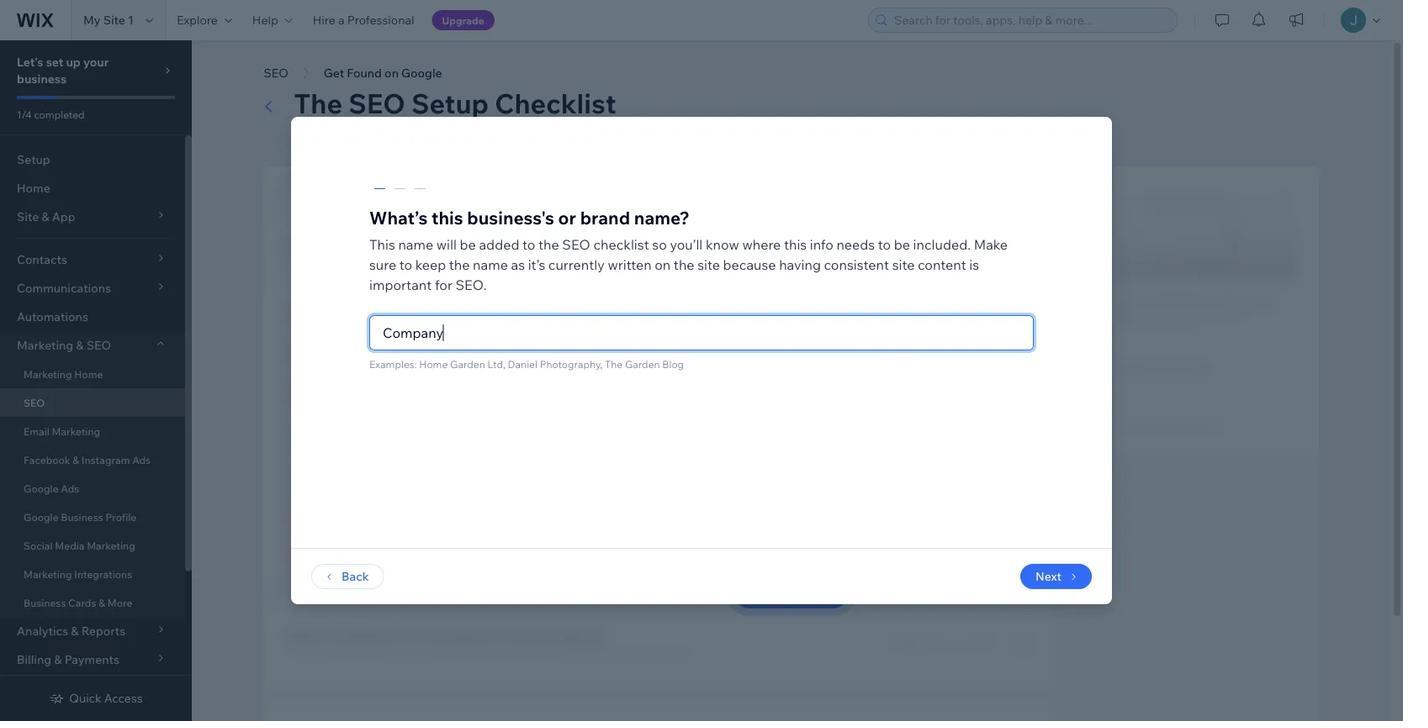 Task type: vqa. For each thing, say whether or not it's contained in the screenshot.
the added
yes



Task type: locate. For each thing, give the bounding box(es) containing it.
tasks down "optimize"
[[374, 646, 403, 661]]

hire
[[313, 13, 336, 27], [1116, 418, 1138, 433]]

get inside step 1: get the homepage ready for google search help get this site found online by completing these essential tasks.
[[331, 239, 355, 256]]

1 horizontal spatial help
[[284, 257, 310, 272]]

name?
[[634, 207, 690, 229]]

0 vertical spatial or
[[329, 178, 340, 191]]

1 horizontal spatial these
[[531, 257, 562, 272]]

0 horizontal spatial checklist
[[495, 86, 616, 120]]

&
[[76, 338, 84, 353], [73, 454, 79, 467], [99, 597, 105, 610]]

1 vertical spatial results.
[[657, 646, 696, 661]]

0 vertical spatial pages
[[445, 628, 484, 645]]

complete inside the step 2: optimize the site pages for search engines complete these tasks to make the site pages easier to find in search results.
[[284, 646, 338, 661]]

google up social
[[24, 511, 59, 524]]

:
[[402, 178, 404, 191]]

1 horizontal spatial checklist
[[594, 236, 649, 253]]

or up the search
[[558, 207, 576, 229]]

step inside step 1: get the homepage ready for google search help get this site found online by completing these essential tasks.
[[284, 239, 314, 256]]

business left brand
[[284, 178, 327, 191]]

1 horizontal spatial tasks
[[435, 128, 467, 145]]

get inside popup button
[[754, 586, 778, 602]]

2 be from the left
[[894, 236, 910, 253]]

or left brand
[[329, 178, 340, 191]]

& down automations 'link' on the top of the page
[[76, 338, 84, 353]]

0 vertical spatial name
[[398, 236, 434, 253]]

this down how
[[1123, 310, 1143, 325]]

1 vertical spatial checklist
[[594, 236, 649, 253]]

0 horizontal spatial hire
[[313, 13, 336, 27]]

included.
[[913, 236, 971, 253]]

on right "found"
[[385, 66, 399, 80]]

found for the
[[379, 257, 411, 272]]

1 vertical spatial step
[[284, 628, 314, 645]]

step left '2:'
[[284, 628, 314, 645]]

checklist right all
[[376, 128, 432, 145]]

hire left a
[[313, 13, 336, 27]]

upgrade
[[442, 14, 484, 27]]

hire an seo expert link
[[1116, 418, 1220, 433]]

ready
[[454, 239, 491, 256]]

1 horizontal spatial setup
[[411, 86, 489, 120]]

2 step from the top
[[284, 628, 314, 645]]

0 vertical spatial complete
[[294, 128, 356, 145]]

for for ready
[[494, 239, 512, 256]]

get for get found on google
[[324, 66, 344, 80]]

seo down get found on google button on the left top of page
[[349, 86, 405, 120]]

name up business's
[[450, 178, 479, 191]]

0 horizontal spatial name
[[398, 236, 434, 253]]

found inside the seo setup checklist complete all checklist tasks to help this site get found in search results.
[[592, 128, 629, 145]]

0 vertical spatial found
[[592, 128, 629, 145]]

profile
[[106, 511, 137, 524]]

1 horizontal spatial found
[[592, 128, 629, 145]]

name right brand
[[373, 178, 402, 191]]

the seo setup checklist complete all checklist tasks to help this site get found in search results.
[[294, 86, 737, 145]]

setup link
[[0, 146, 185, 174]]

google business profile
[[24, 511, 137, 524]]

ads
[[132, 454, 151, 467], [61, 483, 79, 495]]

seo down automations 'link' on the top of the page
[[86, 338, 111, 353]]

site
[[543, 128, 565, 145], [698, 257, 720, 273], [892, 257, 915, 273], [356, 257, 376, 272], [418, 628, 442, 645], [472, 646, 492, 661]]

site right help
[[543, 128, 565, 145]]

seo right an on the right
[[1157, 418, 1182, 433]]

these inside the step 2: optimize the site pages for search engines complete these tasks to make the site pages easier to find in search results.
[[341, 646, 371, 661]]

expert
[[1184, 418, 1220, 433]]

checklist up video
[[1224, 295, 1275, 310]]

the down ready
[[449, 257, 470, 273]]

0 vertical spatial tasks
[[435, 128, 467, 145]]

0 vertical spatial get
[[324, 66, 344, 80]]

1 vertical spatial pages
[[495, 646, 529, 661]]

1:12 button
[[1090, 192, 1299, 280]]

setup down 1/4 on the top
[[17, 152, 50, 167]]

tasks left help
[[435, 128, 467, 145]]

0 horizontal spatial name
[[373, 178, 402, 191]]

watch video link
[[1171, 310, 1241, 326]]

get for get started
[[754, 586, 778, 602]]

0 horizontal spatial setup
[[17, 152, 50, 167]]

pages up make
[[445, 628, 484, 645]]

know
[[706, 236, 739, 253]]

watch
[[1171, 310, 1206, 325]]

1 vertical spatial ads
[[61, 483, 79, 495]]

this up the will
[[432, 207, 463, 229]]

for inside what's this business's or brand name? this name will be added to the seo checklist so you'll know where this info needs to be included. make sure to keep the name as it's currently written on the site because having consistent site content is important for seo.
[[435, 277, 453, 294]]

1 horizontal spatial on
[[655, 257, 671, 273]]

0 vertical spatial get
[[568, 128, 589, 145]]

found up "brand"
[[592, 128, 629, 145]]

checklist inside see how the seo setup checklist helps this site.
[[1224, 295, 1275, 310]]

home down setup link
[[17, 181, 50, 196]]

to up it's
[[523, 236, 536, 253]]

search up name?
[[647, 128, 688, 145]]

seo inside popup button
[[86, 338, 111, 353]]

help inside step 1: get the homepage ready for google search help get this site found online by completing these essential tasks.
[[284, 257, 310, 272]]

get down 1:
[[313, 257, 331, 272]]

get right 1:
[[331, 239, 355, 256]]

business right :
[[406, 178, 448, 191]]

setup up watch video
[[1188, 295, 1221, 310]]

step 1: get the homepage ready for google search heading
[[284, 237, 647, 257]]

google down the facebook
[[24, 483, 59, 495]]

for for pages
[[487, 628, 506, 645]]

home for examples: home garden ltd, daniel photography, the garden blog
[[419, 358, 448, 371]]

1 horizontal spatial get
[[568, 128, 589, 145]]

tasks inside the seo setup checklist complete all checklist tasks to help this site get found in search results.
[[435, 128, 467, 145]]

seo down help "button"
[[264, 66, 288, 80]]

& inside marketing & seo popup button
[[76, 338, 84, 353]]

None field
[[378, 316, 1026, 350]]

this up 'having'
[[784, 236, 807, 253]]

1 be from the left
[[460, 236, 476, 253]]

marketing for home
[[24, 368, 72, 381]]

get left "found"
[[324, 66, 344, 80]]

search inside the seo setup checklist complete all checklist tasks to help this site get found in search results.
[[647, 128, 688, 145]]

0 vertical spatial help
[[252, 13, 278, 27]]

0 horizontal spatial found
[[379, 257, 411, 272]]

1 horizontal spatial home
[[74, 368, 103, 381]]

this right help
[[517, 128, 540, 145]]

home
[[17, 181, 50, 196], [419, 358, 448, 371], [74, 368, 103, 381]]

important
[[369, 277, 432, 294]]

2 horizontal spatial setup
[[1188, 295, 1221, 310]]

business left the cards
[[24, 597, 66, 610]]

marketing for integrations
[[24, 568, 72, 581]]

0 vertical spatial search
[[647, 128, 688, 145]]

& left more
[[99, 597, 105, 610]]

1 horizontal spatial checklist
[[1224, 295, 1275, 310]]

step for step 1: get the homepage ready for google search
[[284, 239, 314, 256]]

found inside step 1: get the homepage ready for google search help get this site found online by completing these essential tasks.
[[379, 257, 411, 272]]

the right "optimize"
[[394, 628, 415, 645]]

found for checklist
[[592, 128, 629, 145]]

2 vertical spatial &
[[99, 597, 105, 610]]

these right as
[[531, 257, 562, 272]]

0 vertical spatial setup
[[411, 86, 489, 120]]

0 horizontal spatial tasks
[[374, 646, 403, 661]]

currently
[[548, 257, 605, 273]]

0 vertical spatial the
[[294, 86, 342, 120]]

these down "optimize"
[[341, 646, 371, 661]]

this left the sure
[[334, 257, 354, 272]]

get inside step 1: get the homepage ready for google search help get this site found online by completing these essential tasks.
[[313, 257, 331, 272]]

essential
[[565, 257, 613, 272]]

1 vertical spatial tasks
[[374, 646, 403, 661]]

the down you'll
[[674, 257, 695, 273]]

0 vertical spatial &
[[76, 338, 84, 353]]

seo up watch
[[1161, 295, 1186, 310]]

2 vertical spatial setup
[[1188, 295, 1221, 310]]

hub
[[1194, 362, 1217, 377]]

1 horizontal spatial name
[[473, 257, 508, 273]]

0 vertical spatial checklist
[[495, 86, 616, 120]]

tasks inside the step 2: optimize the site pages for search engines complete these tasks to make the site pages easier to find in search results.
[[374, 646, 403, 661]]

1 vertical spatial for
[[435, 277, 453, 294]]

the right make
[[452, 646, 470, 661]]

explore
[[177, 13, 218, 27]]

marketing
[[17, 338, 73, 353], [24, 368, 72, 381], [52, 425, 100, 438], [87, 540, 135, 552], [24, 568, 72, 581]]

get inside button
[[324, 66, 344, 80]]

1 vertical spatial in
[[605, 646, 615, 661]]

hire for hire a professional
[[313, 13, 336, 27]]

1 vertical spatial complete
[[284, 646, 338, 661]]

0 horizontal spatial on
[[385, 66, 399, 80]]

0 vertical spatial step
[[284, 239, 314, 256]]

hire a professional
[[313, 13, 414, 27]]

google inside step 1: get the homepage ready for google search help get this site found online by completing these essential tasks.
[[515, 239, 563, 256]]

for left engines
[[487, 628, 506, 645]]

cards
[[68, 597, 96, 610]]

pages left easier
[[495, 646, 529, 661]]

1 vertical spatial hire
[[1116, 418, 1138, 433]]

step for step 2: optimize the site pages for search engines
[[284, 628, 314, 645]]

1 horizontal spatial name
[[450, 178, 479, 191]]

site down the this
[[356, 257, 376, 272]]

1 vertical spatial help
[[284, 257, 310, 272]]

social media marketing link
[[0, 532, 185, 560]]

marketing up facebook & instagram ads
[[52, 425, 100, 438]]

0 vertical spatial checklist
[[376, 128, 432, 145]]

marketing for &
[[17, 338, 73, 353]]

so
[[652, 236, 667, 253]]

seo inside see how the seo setup checklist helps this site.
[[1161, 295, 1186, 310]]

garden left ltd,
[[450, 358, 485, 371]]

marketing & seo
[[17, 338, 111, 353]]

email marketing
[[24, 425, 100, 438]]

1 horizontal spatial or
[[558, 207, 576, 229]]

be left included.
[[894, 236, 910, 253]]

photography,
[[540, 358, 603, 371]]

find
[[581, 646, 602, 661]]

the down seo button
[[294, 86, 342, 120]]

google up it's
[[515, 239, 563, 256]]

business up the 'social media marketing'
[[61, 511, 103, 524]]

0 horizontal spatial checklist
[[376, 128, 432, 145]]

help
[[252, 13, 278, 27], [284, 257, 310, 272]]

this
[[517, 128, 540, 145], [432, 207, 463, 229], [784, 236, 807, 253], [334, 257, 354, 272], [1123, 310, 1143, 325]]

marketing & seo button
[[0, 332, 185, 360]]

garden left blog
[[625, 358, 660, 371]]

2 vertical spatial get
[[754, 586, 778, 602]]

home link
[[0, 174, 185, 203]]

0 vertical spatial on
[[385, 66, 399, 80]]

for inside the step 2: optimize the site pages for search engines complete these tasks to make the site pages easier to find in search results.
[[487, 628, 506, 645]]

search
[[647, 128, 688, 145], [509, 628, 551, 645], [618, 646, 654, 661]]

step 2: optimize the site pages for search engines complete these tasks to make the site pages easier to find in search results.
[[284, 628, 696, 661]]

setup
[[411, 86, 489, 120], [17, 152, 50, 167], [1188, 295, 1221, 310]]

access
[[104, 692, 143, 706]]

0 horizontal spatial ads
[[61, 483, 79, 495]]

for inside step 1: get the homepage ready for google search help get this site found online by completing these essential tasks.
[[494, 239, 512, 256]]

1 horizontal spatial the
[[605, 358, 623, 371]]

to down engines
[[567, 646, 578, 661]]

step inside the step 2: optimize the site pages for search engines complete these tasks to make the site pages easier to find in search results.
[[284, 628, 314, 645]]

marketing down the automations
[[17, 338, 73, 353]]

get started button
[[734, 579, 849, 609]]

0 horizontal spatial the
[[294, 86, 342, 120]]

quick
[[69, 692, 102, 706]]

for down keep
[[435, 277, 453, 294]]

found up important
[[379, 257, 411, 272]]

hire left an on the right
[[1116, 418, 1138, 433]]

2 horizontal spatial home
[[419, 358, 448, 371]]

checklist inside what's this business's or brand name? this name will be added to the seo checklist so you'll know where this info needs to be included. make sure to keep the name as it's currently written on the site because having consistent site content is important for seo.
[[594, 236, 649, 253]]

seo up email
[[24, 397, 45, 409]]

0 vertical spatial hire
[[313, 13, 336, 27]]

setup up help
[[411, 86, 489, 120]]

business cards & more link
[[0, 589, 185, 618]]

1 vertical spatial &
[[73, 454, 79, 467]]

1 horizontal spatial in
[[632, 128, 644, 145]]

0 vertical spatial these
[[531, 257, 562, 272]]

seo inside the seo setup checklist complete all checklist tasks to help this site get found in search results.
[[349, 86, 405, 120]]

marketing down social
[[24, 568, 72, 581]]

& right the facebook
[[73, 454, 79, 467]]

complete down '2:'
[[284, 646, 338, 661]]

get left the started
[[754, 586, 778, 602]]

1 vertical spatial on
[[655, 257, 671, 273]]

results.
[[691, 128, 737, 145], [657, 646, 696, 661]]

marketing down marketing & seo
[[24, 368, 72, 381]]

1 step from the top
[[284, 239, 314, 256]]

business's
[[467, 207, 554, 229]]

site.
[[1146, 310, 1168, 325]]

home right examples:
[[419, 358, 448, 371]]

step left 1:
[[284, 239, 314, 256]]

1 horizontal spatial be
[[894, 236, 910, 253]]

get right help
[[568, 128, 589, 145]]

a
[[338, 13, 345, 27]]

get
[[324, 66, 344, 80], [331, 239, 355, 256], [754, 586, 778, 602]]

search right find
[[618, 646, 654, 661]]

search up easier
[[509, 628, 551, 645]]

make
[[974, 236, 1008, 253]]

1 horizontal spatial garden
[[625, 358, 660, 371]]

1 vertical spatial found
[[379, 257, 411, 272]]

0 horizontal spatial garden
[[450, 358, 485, 371]]

1 horizontal spatial ads
[[132, 454, 151, 467]]

online
[[414, 257, 447, 272]]

on inside what's this business's or brand name? this name will be added to the seo checklist so you'll know where this info needs to be included. make sure to keep the name as it's currently written on the site because having consistent site content is important for seo.
[[655, 257, 671, 273]]

you'll
[[670, 236, 703, 253]]

my site 1
[[83, 13, 134, 27]]

to left help
[[470, 128, 483, 145]]

seo up currently
[[562, 236, 591, 253]]

completed
[[34, 108, 85, 121]]

the right photography,
[[605, 358, 623, 371]]

1 horizontal spatial hire
[[1116, 418, 1138, 433]]

results. inside the seo setup checklist complete all checklist tasks to help this site get found in search results.
[[691, 128, 737, 145]]

step
[[284, 239, 314, 256], [284, 628, 314, 645]]

0 vertical spatial results.
[[691, 128, 737, 145]]

the
[[294, 86, 342, 120], [605, 358, 623, 371]]

for up completing
[[494, 239, 512, 256]]

the up the sure
[[358, 239, 379, 256]]

name up online
[[398, 236, 434, 253]]

checklist up written
[[594, 236, 649, 253]]

garden
[[450, 358, 485, 371], [625, 358, 660, 371]]

checklist up help
[[495, 86, 616, 120]]

on down 'so'
[[655, 257, 671, 273]]

where
[[743, 236, 781, 253]]

complete left all
[[294, 128, 356, 145]]

0 vertical spatial in
[[632, 128, 644, 145]]

get found on google
[[324, 66, 442, 80]]

1 vertical spatial checklist
[[1224, 295, 1275, 310]]

1 vertical spatial get
[[331, 239, 355, 256]]

the inside step 1: get the homepage ready for google search help get this site found online by completing these essential tasks.
[[358, 239, 379, 256]]

1 vertical spatial get
[[313, 257, 331, 272]]

found
[[347, 66, 382, 80]]

be right the will
[[460, 236, 476, 253]]

examples:
[[369, 358, 417, 371]]

2 vertical spatial for
[[487, 628, 506, 645]]

having
[[779, 257, 821, 273]]

instagram
[[81, 454, 130, 467]]

the inside see how the seo setup checklist helps this site.
[[1140, 295, 1158, 310]]

1 vertical spatial name
[[473, 257, 508, 273]]

hire for hire an seo expert
[[1116, 418, 1138, 433]]

1 vertical spatial the
[[605, 358, 623, 371]]

ads up google business profile
[[61, 483, 79, 495]]

in inside the seo setup checklist complete all checklist tasks to help this site get found in search results.
[[632, 128, 644, 145]]

1/4
[[17, 108, 32, 121]]

watch video
[[1171, 310, 1241, 325]]

& inside facebook & instagram ads link
[[73, 454, 79, 467]]

to
[[470, 128, 483, 145], [523, 236, 536, 253], [878, 236, 891, 253], [399, 257, 412, 273], [405, 646, 417, 661], [567, 646, 578, 661]]

0 vertical spatial for
[[494, 239, 512, 256]]

1 vertical spatial these
[[341, 646, 371, 661]]

2 garden from the left
[[625, 358, 660, 371]]

google right "found"
[[401, 66, 442, 80]]

& inside business cards & more link
[[99, 597, 105, 610]]

marketing inside popup button
[[17, 338, 73, 353]]

seo
[[264, 66, 288, 80], [349, 86, 405, 120], [562, 236, 591, 253], [1161, 295, 1186, 310], [86, 338, 111, 353], [1116, 362, 1140, 377], [24, 397, 45, 409], [1157, 418, 1182, 433]]

1 vertical spatial setup
[[17, 152, 50, 167]]

1 vertical spatial or
[[558, 207, 576, 229]]

0 horizontal spatial help
[[252, 13, 278, 27]]

seo learning hub link
[[1116, 362, 1217, 377]]

ads right instagram
[[132, 454, 151, 467]]

0 horizontal spatial these
[[341, 646, 371, 661]]

will
[[437, 236, 457, 253]]

home down marketing & seo popup button
[[74, 368, 103, 381]]

0 horizontal spatial get
[[313, 257, 331, 272]]

0 horizontal spatial be
[[460, 236, 476, 253]]

name down added
[[473, 257, 508, 273]]

0 horizontal spatial in
[[605, 646, 615, 661]]

marketing home
[[24, 368, 103, 381]]

site inside step 1: get the homepage ready for google search help get this site found online by completing these essential tasks.
[[356, 257, 376, 272]]

the up site.
[[1140, 295, 1158, 310]]



Task type: describe. For each thing, give the bounding box(es) containing it.
google inside button
[[401, 66, 442, 80]]

optimize
[[332, 628, 390, 645]]

marketing up the integrations
[[87, 540, 135, 552]]

seo button
[[255, 61, 297, 86]]

consistent
[[824, 257, 889, 273]]

back button
[[311, 565, 384, 590]]

automations
[[17, 310, 88, 324]]

in inside the step 2: optimize the site pages for search engines complete these tasks to make the site pages easier to find in search results.
[[605, 646, 615, 661]]

site down know
[[698, 257, 720, 273]]

quick access button
[[49, 692, 143, 707]]

next
[[1036, 570, 1062, 584]]

seo left learning
[[1116, 362, 1140, 377]]

on inside button
[[385, 66, 399, 80]]

how
[[1114, 295, 1138, 310]]

your
[[83, 55, 109, 69]]

home for marketing home
[[74, 368, 103, 381]]

sidebar element
[[0, 40, 192, 722]]

the inside the seo setup checklist complete all checklist tasks to help this site get found in search results.
[[294, 86, 342, 120]]

set
[[46, 55, 63, 69]]

quick access
[[69, 692, 143, 706]]

this inside see how the seo setup checklist helps this site.
[[1123, 310, 1143, 325]]

help
[[486, 128, 514, 145]]

is
[[970, 257, 980, 273]]

keep
[[415, 257, 446, 273]]

2 vertical spatial search
[[618, 646, 654, 661]]

2/7
[[973, 249, 989, 261]]

setup inside the seo setup checklist complete all checklist tasks to help this site get found in search results.
[[411, 86, 489, 120]]

info
[[810, 236, 834, 253]]

it's
[[528, 257, 545, 273]]

1 vertical spatial search
[[509, 628, 551, 645]]

google ads
[[24, 483, 79, 495]]

by
[[450, 257, 463, 272]]

see how the seo setup checklist helps this site.
[[1090, 295, 1275, 325]]

get inside the seo setup checklist complete all checklist tasks to help this site get found in search results.
[[568, 128, 589, 145]]

checklist inside the seo setup checklist complete all checklist tasks to help this site get found in search results.
[[376, 128, 432, 145]]

next button
[[1021, 565, 1092, 590]]

1 horizontal spatial pages
[[495, 646, 529, 661]]

this inside step 1: get the homepage ready for google search help get this site found online by completing these essential tasks.
[[334, 257, 354, 272]]

media
[[55, 540, 85, 552]]

facebook & instagram ads
[[24, 454, 151, 467]]

easier
[[531, 646, 564, 661]]

added
[[479, 236, 520, 253]]

1:12
[[1263, 250, 1284, 265]]

setup inside setup link
[[17, 152, 50, 167]]

step 2: optimize the site pages for search engines heading
[[284, 626, 696, 646]]

1 name from the left
[[373, 178, 402, 191]]

site
[[103, 13, 125, 27]]

upgrade button
[[432, 10, 495, 30]]

google business profile link
[[0, 503, 185, 532]]

my
[[83, 13, 101, 27]]

helps
[[1090, 310, 1120, 325]]

homepage
[[382, 239, 451, 256]]

needs
[[837, 236, 875, 253]]

facebook & instagram ads link
[[0, 446, 185, 475]]

get started
[[754, 586, 828, 602]]

make
[[419, 646, 449, 661]]

marketing integrations
[[24, 568, 132, 581]]

& for seo
[[76, 338, 84, 353]]

let's set up your business
[[17, 55, 109, 86]]

site up make
[[418, 628, 442, 645]]

site right make
[[472, 646, 492, 661]]

& for instagram
[[73, 454, 79, 467]]

to inside the seo setup checklist complete all checklist tasks to help this site get found in search results.
[[470, 128, 483, 145]]

1:
[[317, 239, 328, 256]]

seo link
[[0, 389, 185, 417]]

get found on google button
[[315, 61, 451, 86]]

complete inside the seo setup checklist complete all checklist tasks to help this site get found in search results.
[[294, 128, 356, 145]]

ltd,
[[488, 358, 506, 371]]

tasks.
[[616, 257, 647, 272]]

business cards & more
[[24, 597, 132, 610]]

marketing integrations link
[[0, 560, 185, 589]]

2 name from the left
[[450, 178, 479, 191]]

to left make
[[405, 646, 417, 661]]

checklist inside the seo setup checklist complete all checklist tasks to help this site get found in search results.
[[495, 86, 616, 120]]

the up it's
[[539, 236, 559, 253]]

see
[[1090, 295, 1112, 310]]

daniel
[[508, 358, 538, 371]]

brand
[[342, 178, 371, 191]]

0 horizontal spatial or
[[329, 178, 340, 191]]

email
[[24, 425, 50, 438]]

7/19
[[969, 637, 989, 650]]

an
[[1141, 418, 1154, 433]]

to down homepage
[[399, 257, 412, 273]]

1
[[128, 13, 134, 27]]

0 horizontal spatial pages
[[445, 628, 484, 645]]

social media marketing
[[24, 540, 135, 552]]

0 horizontal spatial home
[[17, 181, 50, 196]]

site left content
[[892, 257, 915, 273]]

this
[[369, 236, 395, 253]]

because
[[723, 257, 776, 273]]

as
[[511, 257, 525, 273]]

learning
[[1143, 362, 1191, 377]]

business
[[17, 72, 67, 86]]

0 vertical spatial ads
[[132, 454, 151, 467]]

back
[[342, 570, 369, 584]]

help inside "button"
[[252, 13, 278, 27]]

search
[[566, 239, 611, 256]]

marketing home link
[[0, 360, 185, 389]]

1 garden from the left
[[450, 358, 485, 371]]

email marketing link
[[0, 417, 185, 446]]

integrations
[[74, 568, 132, 581]]

results. inside the step 2: optimize the site pages for search engines complete these tasks to make the site pages easier to find in search results.
[[657, 646, 696, 661]]

seo inside what's this business's or brand name? this name will be added to the seo checklist so you'll know where this info needs to be included. make sure to keep the name as it's currently written on the site because having consistent site content is important for seo.
[[562, 236, 591, 253]]

seo.
[[456, 277, 487, 294]]

1/4 completed
[[17, 108, 85, 121]]

seo inside button
[[264, 66, 288, 80]]

professional
[[347, 13, 414, 27]]

site inside the seo setup checklist complete all checklist tasks to help this site get found in search results.
[[543, 128, 565, 145]]

sure
[[369, 257, 396, 273]]

examples: home garden ltd, daniel photography, the garden blog
[[369, 358, 684, 371]]

these inside step 1: get the homepage ready for google search help get this site found online by completing these essential tasks.
[[531, 257, 562, 272]]

setup inside see how the seo setup checklist helps this site.
[[1188, 295, 1221, 310]]

facebook
[[24, 454, 70, 467]]

started
[[781, 586, 828, 602]]

to right needs
[[878, 236, 891, 253]]

or inside what's this business's or brand name? this name will be added to the seo checklist so you'll know where this info needs to be included. make sure to keep the name as it's currently written on the site because having consistent site content is important for seo.
[[558, 207, 576, 229]]

engines
[[554, 628, 605, 645]]

google ads link
[[0, 475, 185, 503]]

this inside the seo setup checklist complete all checklist tasks to help this site get found in search results.
[[517, 128, 540, 145]]

business or brand name : business name
[[284, 178, 479, 191]]

more
[[107, 597, 132, 610]]

Search for tools, apps, help & more... field
[[889, 8, 1172, 32]]



